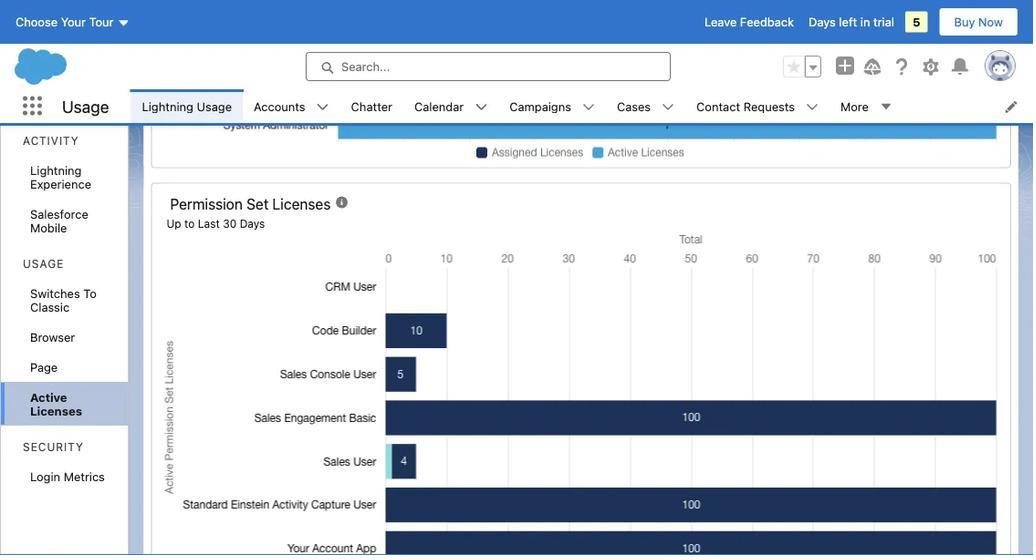 Task type: describe. For each thing, give the bounding box(es) containing it.
salesforce
[[30, 207, 88, 221]]

campaigns list item
[[499, 89, 606, 123]]

activity
[[23, 135, 79, 147]]

cases
[[617, 99, 651, 113]]

campaigns link
[[499, 89, 582, 123]]

lightning usage
[[142, 99, 232, 113]]

contact requests link
[[686, 89, 806, 123]]

page
[[30, 361, 58, 374]]

text default image for accounts
[[316, 101, 329, 114]]

mobile
[[30, 221, 67, 235]]

choose your tour button
[[15, 7, 131, 37]]

to
[[83, 287, 97, 300]]

calendar list item
[[403, 89, 499, 123]]

more
[[841, 99, 869, 113]]

contact requests list item
[[686, 89, 830, 123]]

calendar
[[414, 99, 464, 113]]

cases list item
[[606, 89, 686, 123]]

text default image inside more popup button
[[880, 100, 893, 113]]

security
[[23, 441, 84, 454]]

accounts link
[[243, 89, 316, 123]]

classic
[[30, 300, 70, 314]]

login
[[30, 470, 60, 484]]

experience
[[30, 177, 91, 191]]

lightning experience
[[30, 163, 91, 191]]

trial
[[873, 15, 894, 29]]

1 vertical spatial licenses
[[30, 404, 82, 418]]

choose your tour
[[16, 15, 114, 29]]

leave feedback
[[705, 15, 794, 29]]

active
[[30, 391, 67, 404]]

contact
[[697, 99, 740, 113]]

permission set licenses
[[170, 195, 331, 213]]

30
[[223, 217, 237, 230]]

accounts list item
[[243, 89, 340, 123]]

accounts
[[254, 99, 305, 113]]



Task type: vqa. For each thing, say whether or not it's contained in the screenshot.
DETAILS LINK
no



Task type: locate. For each thing, give the bounding box(es) containing it.
licenses up security
[[30, 404, 82, 418]]

list
[[131, 89, 1033, 123]]

0 horizontal spatial text default image
[[316, 101, 329, 114]]

1 horizontal spatial text default image
[[806, 101, 819, 114]]

days left in trial
[[809, 15, 894, 29]]

text default image for calendar
[[475, 101, 488, 114]]

text default image right accounts
[[316, 101, 329, 114]]

buy
[[954, 15, 975, 29]]

5
[[913, 15, 920, 29]]

login metrics
[[30, 470, 105, 484]]

text default image for cases
[[662, 101, 675, 114]]

contact requests
[[697, 99, 795, 113]]

search...
[[341, 60, 390, 73]]

cases link
[[606, 89, 662, 123]]

now
[[978, 15, 1003, 29]]

buy now
[[954, 15, 1003, 29]]

0 vertical spatial licenses
[[272, 195, 331, 213]]

1 horizontal spatial text default image
[[582, 101, 595, 114]]

0 vertical spatial lightning
[[142, 99, 193, 113]]

lightning inside the lightning usage link
[[142, 99, 193, 113]]

feedback
[[740, 15, 794, 29]]

lightning for lightning experience
[[30, 163, 82, 177]]

1 horizontal spatial lightning
[[142, 99, 193, 113]]

usage up 'activity'
[[62, 97, 109, 116]]

last
[[198, 217, 220, 230]]

text default image inside cases list item
[[662, 101, 675, 114]]

3 text default image from the left
[[806, 101, 819, 114]]

switches to classic
[[30, 287, 97, 314]]

group
[[783, 56, 821, 78]]

text default image
[[316, 101, 329, 114], [582, 101, 595, 114], [662, 101, 675, 114]]

chatter link
[[340, 89, 403, 123]]

2 text default image from the left
[[582, 101, 595, 114]]

metrics
[[64, 470, 105, 484]]

salesforce mobile
[[30, 207, 88, 235]]

usage left accounts
[[197, 99, 232, 113]]

text default image inside campaigns list item
[[582, 101, 595, 114]]

usage
[[62, 97, 109, 116], [197, 99, 232, 113], [23, 258, 64, 271]]

text default image inside calendar "list item"
[[475, 101, 488, 114]]

in
[[860, 15, 870, 29]]

lightning for lightning usage
[[142, 99, 193, 113]]

lightning inside lightning experience
[[30, 163, 82, 177]]

1 text default image from the left
[[316, 101, 329, 114]]

choose
[[16, 15, 58, 29]]

buy now button
[[939, 7, 1019, 37]]

0 horizontal spatial text default image
[[475, 101, 488, 114]]

3 text default image from the left
[[662, 101, 675, 114]]

campaigns
[[510, 99, 571, 113]]

set
[[247, 195, 269, 213]]

permission
[[170, 195, 243, 213]]

0 horizontal spatial days
[[240, 217, 265, 230]]

2 text default image from the left
[[475, 101, 488, 114]]

leave feedback link
[[705, 15, 794, 29]]

text default image for contact requests
[[806, 101, 819, 114]]

1 horizontal spatial licenses
[[272, 195, 331, 213]]

active licenses
[[30, 391, 82, 418]]

text default image inside contact requests list item
[[806, 101, 819, 114]]

0 vertical spatial days
[[809, 15, 836, 29]]

0 horizontal spatial lightning
[[30, 163, 82, 177]]

leave
[[705, 15, 737, 29]]

licenses right set
[[272, 195, 331, 213]]

list containing lightning usage
[[131, 89, 1033, 123]]

calendar link
[[403, 89, 475, 123]]

text default image down search... button
[[475, 101, 488, 114]]

usage inside the lightning usage link
[[197, 99, 232, 113]]

usage up switches
[[23, 258, 64, 271]]

1 vertical spatial lightning
[[30, 163, 82, 177]]

text default image inside "accounts" list item
[[316, 101, 329, 114]]

browser
[[30, 330, 75, 344]]

days down permission set licenses
[[240, 217, 265, 230]]

search... button
[[306, 52, 671, 81]]

switches
[[30, 287, 80, 300]]

0 horizontal spatial licenses
[[30, 404, 82, 418]]

your
[[61, 15, 86, 29]]

chatter
[[351, 99, 392, 113]]

1 horizontal spatial days
[[809, 15, 836, 29]]

requests
[[744, 99, 795, 113]]

lightning
[[142, 99, 193, 113], [30, 163, 82, 177]]

text default image
[[880, 100, 893, 113], [475, 101, 488, 114], [806, 101, 819, 114]]

text default image left cases
[[582, 101, 595, 114]]

up
[[167, 217, 181, 230]]

text default image right "more"
[[880, 100, 893, 113]]

2 horizontal spatial text default image
[[880, 100, 893, 113]]

text default image for campaigns
[[582, 101, 595, 114]]

tour
[[89, 15, 114, 29]]

1 vertical spatial days
[[240, 217, 265, 230]]

more button
[[830, 89, 903, 123]]

days
[[809, 15, 836, 29], [240, 217, 265, 230]]

to
[[184, 217, 195, 230]]

2 horizontal spatial text default image
[[662, 101, 675, 114]]

1 text default image from the left
[[880, 100, 893, 113]]

licenses
[[272, 195, 331, 213], [30, 404, 82, 418]]

lightning usage link
[[131, 89, 243, 123]]

text default image left "more"
[[806, 101, 819, 114]]

up to last 30 days
[[167, 217, 265, 230]]

left
[[839, 15, 857, 29]]

days left left
[[809, 15, 836, 29]]

text default image right cases
[[662, 101, 675, 114]]



